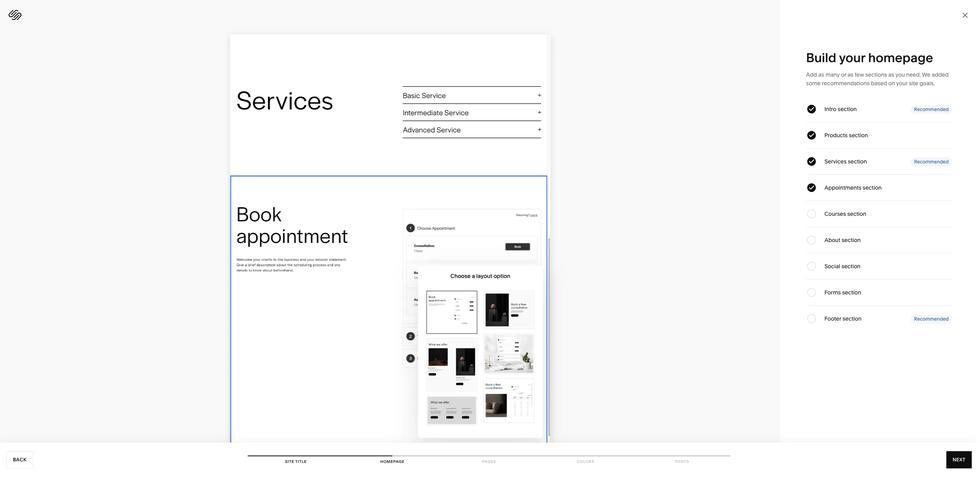 Task type: locate. For each thing, give the bounding box(es) containing it.
2 horizontal spatial as
[[889, 71, 895, 78]]

recommended
[[915, 106, 950, 112], [915, 159, 950, 164], [915, 316, 950, 322]]

section for courses section
[[848, 210, 867, 217]]

section right products
[[850, 132, 869, 139]]

2 vertical spatial recommended
[[915, 316, 950, 322]]

section for about section
[[842, 237, 861, 244]]

as right 'or'
[[848, 71, 854, 78]]

you
[[896, 71, 906, 78]]

site
[[285, 460, 294, 464]]

a
[[472, 272, 475, 280]]

3 recommended from the top
[[915, 316, 950, 322]]

forms
[[825, 289, 842, 296]]

section right services
[[849, 158, 868, 165]]

section right the intro
[[838, 106, 857, 113]]

site
[[910, 80, 919, 87]]

forms section
[[825, 289, 862, 296]]

build
[[807, 50, 837, 65]]

0 vertical spatial your
[[840, 50, 866, 65]]

your down you
[[897, 80, 908, 87]]

3 as from the left
[[889, 71, 895, 78]]

section right social
[[842, 263, 861, 270]]

recommended for footer section
[[915, 316, 950, 322]]

your
[[840, 50, 866, 65], [897, 80, 908, 87]]

0 horizontal spatial as
[[819, 71, 825, 78]]

need.
[[907, 71, 922, 78]]

sections
[[866, 71, 888, 78]]

social section
[[825, 263, 861, 270]]

add
[[807, 71, 818, 78]]

recommendations
[[823, 80, 870, 87]]

footer
[[825, 315, 842, 322]]

appointments section
[[825, 184, 883, 191]]

1 horizontal spatial your
[[897, 80, 908, 87]]

courses
[[825, 210, 847, 217]]

section for appointments section
[[863, 184, 883, 191]]

section right footer at the bottom right of page
[[843, 315, 862, 322]]

your up few
[[840, 50, 866, 65]]

2 recommended from the top
[[915, 159, 950, 164]]

courses section
[[825, 210, 867, 217]]

back button
[[6, 451, 33, 469]]

as
[[819, 71, 825, 78], [848, 71, 854, 78], [889, 71, 895, 78]]

homepage
[[869, 50, 934, 65]]

add as many or as few sections as you need. we added some recommendations based on your site goals.
[[807, 71, 949, 87]]

products
[[825, 132, 848, 139]]

1 vertical spatial recommended
[[915, 159, 950, 164]]

section for services section
[[849, 158, 868, 165]]

as up on
[[889, 71, 895, 78]]

choose
[[451, 272, 471, 280]]

homepage
[[381, 460, 405, 464]]

section
[[838, 106, 857, 113], [850, 132, 869, 139], [849, 158, 868, 165], [863, 184, 883, 191], [848, 210, 867, 217], [842, 237, 861, 244], [842, 263, 861, 270], [843, 289, 862, 296], [843, 315, 862, 322]]

footer section
[[825, 315, 862, 322]]

1 vertical spatial your
[[897, 80, 908, 87]]

appointments section with text and scheduling tool image
[[428, 292, 477, 333]]

colors
[[577, 460, 595, 464]]

1 horizontal spatial as
[[848, 71, 854, 78]]

section right appointments
[[863, 184, 883, 191]]

section right "about"
[[842, 237, 861, 244]]

0 horizontal spatial your
[[840, 50, 866, 65]]

about section
[[825, 237, 861, 244]]

section right forms
[[843, 289, 862, 296]]

many
[[826, 71, 840, 78]]

section for social section
[[842, 263, 861, 270]]

section right courses
[[848, 210, 867, 217]]

2 as from the left
[[848, 71, 854, 78]]

as right add
[[819, 71, 825, 78]]

intro section
[[825, 106, 857, 113]]

1 recommended from the top
[[915, 106, 950, 112]]

0 vertical spatial recommended
[[915, 106, 950, 112]]

appointments section with text, image and book consultation button image
[[485, 292, 534, 328]]



Task type: vqa. For each thing, say whether or not it's contained in the screenshot.
Forms
yes



Task type: describe. For each thing, give the bounding box(es) containing it.
section for intro section
[[838, 106, 857, 113]]

next
[[953, 457, 966, 463]]

products section
[[825, 132, 869, 139]]

back
[[13, 457, 27, 463]]

we
[[923, 71, 931, 78]]

appointments section with text, image and scheduling tool image
[[485, 380, 534, 422]]

goals.
[[920, 80, 936, 87]]

appointments section with three services and book appointment buttons image
[[428, 397, 477, 424]]

pages
[[482, 460, 496, 464]]

title
[[296, 460, 307, 464]]

section for forms section
[[843, 289, 862, 296]]

next button
[[947, 451, 973, 469]]

layout
[[477, 272, 493, 280]]

build your homepage
[[807, 50, 934, 65]]

appointments section with two services and book appointment buttons image
[[428, 339, 477, 390]]

added
[[933, 71, 949, 78]]

1 as from the left
[[819, 71, 825, 78]]

social
[[825, 263, 841, 270]]

section for products section
[[850, 132, 869, 139]]

services
[[825, 158, 847, 165]]

recommended for services section
[[915, 159, 950, 164]]

intro
[[825, 106, 837, 113]]

or
[[842, 71, 847, 78]]

services section
[[825, 158, 868, 165]]

recommended for intro section
[[915, 106, 950, 112]]

few
[[856, 71, 865, 78]]

fonts
[[676, 460, 690, 464]]

appointments section with image and scheduling tool image
[[485, 335, 534, 373]]

site title
[[285, 460, 307, 464]]

appointments
[[825, 184, 862, 191]]

choose a layout option
[[451, 272, 511, 280]]

on
[[889, 80, 896, 87]]

about
[[825, 237, 841, 244]]

some
[[807, 80, 821, 87]]

section for footer section
[[843, 315, 862, 322]]

based
[[872, 80, 888, 87]]

option
[[494, 272, 511, 280]]

your inside add as many or as few sections as you need. we added some recommendations based on your site goals.
[[897, 80, 908, 87]]



